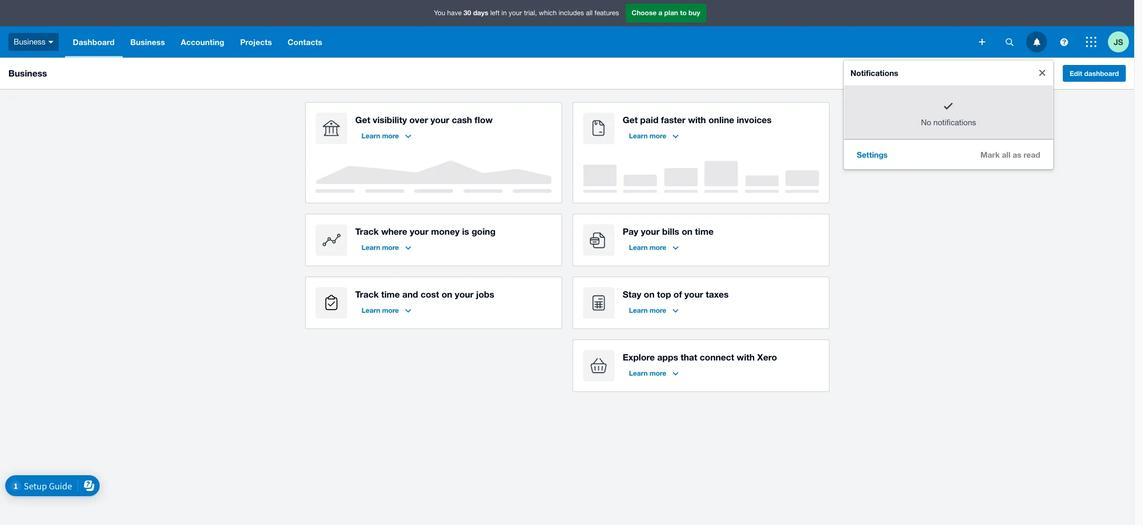 Task type: vqa. For each thing, say whether or not it's contained in the screenshot.
2nd Set from the left
no



Task type: locate. For each thing, give the bounding box(es) containing it.
includes
[[559, 9, 585, 17]]

learn more button down the top
[[623, 302, 685, 319]]

1 horizontal spatial business button
[[123, 26, 173, 58]]

more down paid
[[650, 132, 667, 140]]

group containing notifications
[[844, 60, 1054, 169]]

all inside button
[[1003, 150, 1011, 159]]

1 get from the left
[[356, 114, 371, 125]]

learn for visibility
[[362, 132, 381, 140]]

more
[[382, 132, 399, 140], [650, 132, 667, 140], [382, 244, 399, 252], [650, 244, 667, 252], [382, 306, 399, 315], [650, 306, 667, 315], [650, 369, 667, 378]]

projects button
[[232, 26, 280, 58]]

dashboard link
[[65, 26, 123, 58]]

svg image left js
[[1087, 37, 1097, 47]]

1 vertical spatial track
[[356, 289, 379, 300]]

your right in
[[509, 9, 522, 17]]

edit
[[1070, 69, 1083, 78]]

get
[[356, 114, 371, 125], [623, 114, 638, 125]]

0 horizontal spatial business button
[[0, 26, 65, 58]]

0 vertical spatial time
[[696, 226, 714, 237]]

add-ons icon image
[[583, 351, 615, 382]]

learn more down where
[[362, 244, 399, 252]]

all left as
[[1003, 150, 1011, 159]]

visibility
[[373, 114, 407, 125]]

you have 30 days left in your trial, which includes all features
[[434, 9, 620, 17]]

learn for where
[[362, 244, 381, 252]]

dashboard
[[73, 37, 115, 47]]

1 vertical spatial all
[[1003, 150, 1011, 159]]

time left and
[[381, 289, 400, 300]]

learn more for time
[[362, 306, 399, 315]]

with right faster
[[689, 114, 707, 125]]

stay on top of your taxes
[[623, 289, 729, 300]]

more for visibility
[[382, 132, 399, 140]]

learn more button for on
[[623, 302, 685, 319]]

0 vertical spatial with
[[689, 114, 707, 125]]

more for apps
[[650, 369, 667, 378]]

learn right projects icon
[[362, 306, 381, 315]]

more down track time and cost on your jobs
[[382, 306, 399, 315]]

banking preview line graph image
[[316, 161, 552, 193]]

on right cost
[[442, 289, 453, 300]]

banner
[[0, 0, 1135, 169]]

business
[[14, 37, 46, 46], [130, 37, 165, 47], [8, 68, 47, 79]]

more down the top
[[650, 306, 667, 315]]

learn more button down and
[[356, 302, 418, 319]]

pay
[[623, 226, 639, 237]]

all inside you have 30 days left in your trial, which includes all features
[[586, 9, 593, 17]]

0 vertical spatial track
[[356, 226, 379, 237]]

to
[[681, 9, 687, 17]]

learn
[[362, 132, 381, 140], [629, 132, 648, 140], [362, 244, 381, 252], [629, 244, 648, 252], [362, 306, 381, 315], [629, 306, 648, 315], [629, 369, 648, 378]]

learn down visibility at the left of page
[[362, 132, 381, 140]]

more for where
[[382, 244, 399, 252]]

learn more button down apps in the right of the page
[[623, 365, 685, 382]]

mark all as read
[[981, 150, 1041, 159]]

svg image
[[1087, 37, 1097, 47], [48, 41, 53, 43]]

flow
[[475, 114, 493, 125]]

learn right track money icon
[[362, 244, 381, 252]]

2 get from the left
[[623, 114, 638, 125]]

learn more button for apps
[[623, 365, 685, 382]]

in
[[502, 9, 507, 17]]

taxes icon image
[[583, 288, 615, 319]]

banner containing js
[[0, 0, 1135, 169]]

learn down stay
[[629, 306, 648, 315]]

2 track from the top
[[356, 289, 379, 300]]

time
[[696, 226, 714, 237], [381, 289, 400, 300]]

your right of
[[685, 289, 704, 300]]

learn more down visibility at the left of page
[[362, 132, 399, 140]]

projects
[[240, 37, 272, 47]]

learn more button down where
[[356, 239, 418, 256]]

1 track from the top
[[356, 226, 379, 237]]

learn down explore
[[629, 369, 648, 378]]

learn more button down paid
[[623, 128, 685, 144]]

navigation
[[65, 26, 972, 58]]

learn more button down visibility at the left of page
[[356, 128, 418, 144]]

accounting button
[[173, 26, 232, 58]]

track left where
[[356, 226, 379, 237]]

learn more down pay
[[629, 244, 667, 252]]

where
[[381, 226, 408, 237]]

dashboard
[[1085, 69, 1120, 78]]

learn down paid
[[629, 132, 648, 140]]

as
[[1013, 150, 1022, 159]]

0 horizontal spatial time
[[381, 289, 400, 300]]

you
[[434, 9, 446, 17]]

learn more down stay
[[629, 306, 667, 315]]

pay your bills on time
[[623, 226, 714, 237]]

a
[[659, 9, 663, 17]]

days
[[473, 9, 489, 17]]

edit dashboard button
[[1064, 65, 1127, 82]]

0 horizontal spatial all
[[586, 9, 593, 17]]

business button
[[0, 26, 65, 58], [123, 26, 173, 58]]

with
[[689, 114, 707, 125], [737, 352, 755, 363]]

on left the top
[[644, 289, 655, 300]]

is
[[462, 226, 470, 237]]

all
[[586, 9, 593, 17], [1003, 150, 1011, 159]]

xero
[[758, 352, 778, 363]]

top
[[658, 289, 672, 300]]

and
[[403, 289, 418, 300]]

cost
[[421, 289, 439, 300]]

1 horizontal spatial all
[[1003, 150, 1011, 159]]

your
[[509, 9, 522, 17], [431, 114, 450, 125], [410, 226, 429, 237], [641, 226, 660, 237], [455, 289, 474, 300], [685, 289, 704, 300]]

1 horizontal spatial with
[[737, 352, 755, 363]]

group
[[844, 60, 1054, 169]]

2 business button from the left
[[123, 26, 173, 58]]

get left visibility at the left of page
[[356, 114, 371, 125]]

explore apps that connect with xero
[[623, 352, 778, 363]]

svg image left dashboard link
[[48, 41, 53, 43]]

learn down pay
[[629, 244, 648, 252]]

learn more button down pay your bills on time
[[623, 239, 685, 256]]

banking icon image
[[316, 113, 347, 144]]

learn more down paid
[[629, 132, 667, 140]]

invoices preview bar graph image
[[583, 161, 819, 193]]

more down pay your bills on time
[[650, 244, 667, 252]]

taxes
[[706, 289, 729, 300]]

learn more for apps
[[629, 369, 667, 378]]

mark all as read button
[[973, 144, 1050, 165]]

learn more for where
[[362, 244, 399, 252]]

with left xero
[[737, 352, 755, 363]]

1 vertical spatial time
[[381, 289, 400, 300]]

learn for your
[[629, 244, 648, 252]]

0 vertical spatial all
[[586, 9, 593, 17]]

time right bills at top
[[696, 226, 714, 237]]

1 horizontal spatial get
[[623, 114, 638, 125]]

which
[[539, 9, 557, 17]]

learn more down track time and cost on your jobs
[[362, 306, 399, 315]]

0 horizontal spatial get
[[356, 114, 371, 125]]

settings
[[858, 150, 888, 159]]

on right bills at top
[[682, 226, 693, 237]]

your left the jobs
[[455, 289, 474, 300]]

learn more for your
[[629, 244, 667, 252]]

get for get visibility over your cash flow
[[356, 114, 371, 125]]

get left paid
[[623, 114, 638, 125]]

learn more
[[362, 132, 399, 140], [629, 132, 667, 140], [362, 244, 399, 252], [629, 244, 667, 252], [362, 306, 399, 315], [629, 306, 667, 315], [629, 369, 667, 378]]

learn more down explore
[[629, 369, 667, 378]]

all left the features
[[586, 9, 593, 17]]

features
[[595, 9, 620, 17]]

learn more button
[[356, 128, 418, 144], [623, 128, 685, 144], [356, 239, 418, 256], [623, 239, 685, 256], [356, 302, 418, 319], [623, 302, 685, 319], [623, 365, 685, 382]]

no notifications
[[922, 118, 977, 127]]

more down visibility at the left of page
[[382, 132, 399, 140]]

track right projects icon
[[356, 289, 379, 300]]

get for get paid faster with online invoices
[[623, 114, 638, 125]]

more down where
[[382, 244, 399, 252]]

bills
[[663, 226, 680, 237]]

apps
[[658, 352, 679, 363]]

0 horizontal spatial with
[[689, 114, 707, 125]]

group inside banner
[[844, 60, 1054, 169]]

30
[[464, 9, 472, 17]]

2 horizontal spatial on
[[682, 226, 693, 237]]

on
[[682, 226, 693, 237], [442, 289, 453, 300], [644, 289, 655, 300]]

explore
[[623, 352, 655, 363]]

more down apps in the right of the page
[[650, 369, 667, 378]]

track
[[356, 226, 379, 237], [356, 289, 379, 300]]

1 horizontal spatial time
[[696, 226, 714, 237]]

svg image
[[1006, 38, 1014, 46], [1034, 38, 1041, 46], [1061, 38, 1069, 46], [980, 39, 986, 45]]



Task type: describe. For each thing, give the bounding box(es) containing it.
of
[[674, 289, 683, 300]]

js
[[1115, 37, 1124, 46]]

more for on
[[650, 306, 667, 315]]

accounting
[[181, 37, 225, 47]]

contacts
[[288, 37, 323, 47]]

your right over
[[431, 114, 450, 125]]

learn more button for where
[[356, 239, 418, 256]]

js button
[[1109, 26, 1135, 58]]

more for time
[[382, 306, 399, 315]]

choose
[[632, 9, 657, 17]]

get visibility over your cash flow
[[356, 114, 493, 125]]

track money icon image
[[316, 225, 347, 256]]

learn for apps
[[629, 369, 648, 378]]

learn more for paid
[[629, 132, 667, 140]]

faster
[[661, 114, 686, 125]]

learn more for on
[[629, 306, 667, 315]]

learn for on
[[629, 306, 648, 315]]

online
[[709, 114, 735, 125]]

get paid faster with online invoices
[[623, 114, 772, 125]]

read
[[1024, 150, 1041, 159]]

trial,
[[524, 9, 537, 17]]

settings button
[[849, 144, 897, 165]]

learn for time
[[362, 306, 381, 315]]

navigation containing dashboard
[[65, 26, 972, 58]]

money
[[431, 226, 460, 237]]

bills icon image
[[583, 225, 615, 256]]

1 horizontal spatial svg image
[[1087, 37, 1097, 47]]

1 business button from the left
[[0, 26, 65, 58]]

over
[[410, 114, 428, 125]]

stay
[[623, 289, 642, 300]]

have
[[448, 9, 462, 17]]

cash
[[452, 114, 473, 125]]

track for track time and cost on your jobs
[[356, 289, 379, 300]]

your right where
[[410, 226, 429, 237]]

projects icon image
[[316, 288, 347, 319]]

learn more button for your
[[623, 239, 685, 256]]

connect
[[700, 352, 735, 363]]

learn more button for time
[[356, 302, 418, 319]]

going
[[472, 226, 496, 237]]

1 horizontal spatial on
[[644, 289, 655, 300]]

track for track where your money is going
[[356, 226, 379, 237]]

left
[[491, 9, 500, 17]]

learn for paid
[[629, 132, 648, 140]]

more for your
[[650, 244, 667, 252]]

1 vertical spatial with
[[737, 352, 755, 363]]

contacts button
[[280, 26, 331, 58]]

invoices icon image
[[583, 113, 615, 144]]

your right pay
[[641, 226, 660, 237]]

no
[[922, 118, 932, 127]]

0 horizontal spatial svg image
[[48, 41, 53, 43]]

0 horizontal spatial on
[[442, 289, 453, 300]]

learn more button for paid
[[623, 128, 685, 144]]

notifications
[[851, 68, 899, 78]]

that
[[681, 352, 698, 363]]

notifications
[[934, 118, 977, 127]]

learn more for visibility
[[362, 132, 399, 140]]

choose a plan to buy
[[632, 9, 701, 17]]

buy
[[689, 9, 701, 17]]

track where your money is going
[[356, 226, 496, 237]]

learn more button for visibility
[[356, 128, 418, 144]]

paid
[[641, 114, 659, 125]]

more for paid
[[650, 132, 667, 140]]

track time and cost on your jobs
[[356, 289, 495, 300]]

invoices
[[737, 114, 772, 125]]

your inside you have 30 days left in your trial, which includes all features
[[509, 9, 522, 17]]

mark
[[981, 150, 1001, 159]]

jobs
[[476, 289, 495, 300]]

edit dashboard
[[1070, 69, 1120, 78]]

plan
[[665, 9, 679, 17]]



